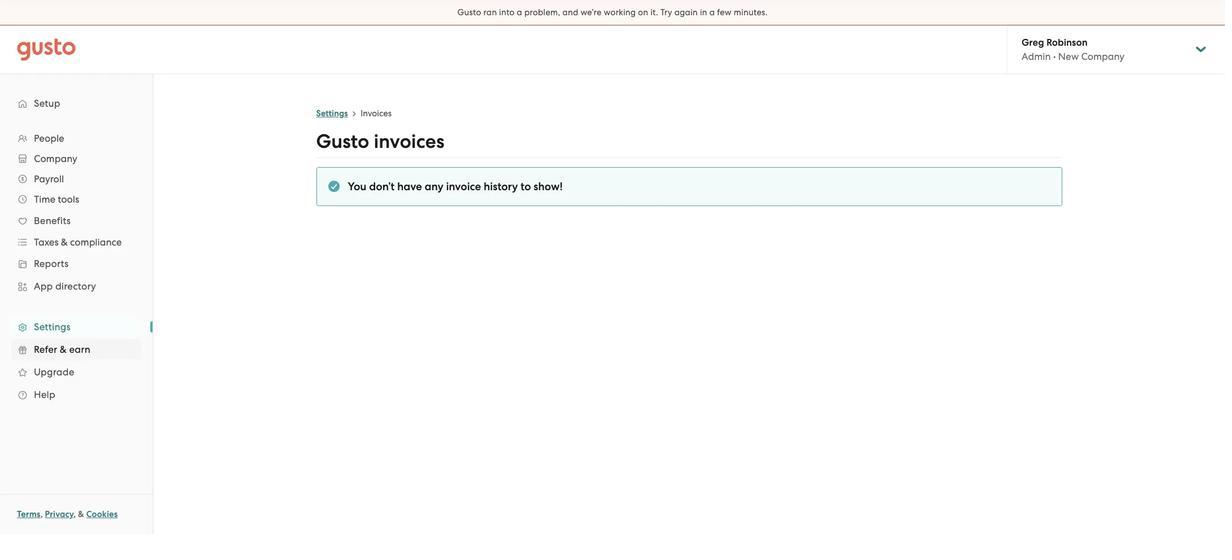 Task type: describe. For each thing, give the bounding box(es) containing it.
few
[[718, 7, 732, 18]]

invoices
[[374, 130, 445, 153]]

earn
[[69, 344, 90, 356]]

gusto navigation element
[[0, 74, 153, 425]]

any
[[425, 180, 444, 193]]

show!
[[534, 180, 563, 193]]

2 , from the left
[[74, 510, 76, 520]]

refer & earn
[[34, 344, 90, 356]]

reports
[[34, 258, 69, 270]]

gusto invoices
[[316, 130, 445, 153]]

have
[[397, 180, 422, 193]]

home image
[[17, 38, 76, 61]]

taxes
[[34, 237, 59, 248]]

gusto for gusto invoices
[[316, 130, 370, 153]]

company button
[[11, 149, 141, 169]]

company inside dropdown button
[[34, 153, 77, 165]]

refer
[[34, 344, 57, 356]]

upgrade link
[[11, 362, 141, 383]]

again
[[675, 7, 698, 18]]

don't
[[369, 180, 395, 193]]

problem,
[[525, 7, 561, 18]]

1 horizontal spatial settings link
[[316, 109, 348, 119]]

app
[[34, 281, 53, 292]]

setup
[[34, 98, 60, 109]]

time
[[34, 194, 55, 205]]

in
[[700, 7, 708, 18]]

greg robinson admin • new company
[[1022, 37, 1125, 62]]

•
[[1054, 51, 1057, 62]]

try
[[661, 7, 673, 18]]

new
[[1059, 51, 1080, 62]]

benefits link
[[11, 211, 141, 231]]

0 horizontal spatial settings link
[[11, 317, 141, 338]]

we're
[[581, 7, 602, 18]]

ran
[[484, 7, 497, 18]]

people
[[34, 133, 64, 144]]

robinson
[[1047, 37, 1088, 49]]

& for compliance
[[61, 237, 68, 248]]

gusto ran into a problem, and we're working on it. try again in a few minutes.
[[458, 7, 768, 18]]

company inside greg robinson admin • new company
[[1082, 51, 1125, 62]]

taxes & compliance
[[34, 237, 122, 248]]

app directory link
[[11, 277, 141, 297]]

invoices
[[361, 109, 392, 119]]



Task type: locate. For each thing, give the bounding box(es) containing it.
settings link left invoices
[[316, 109, 348, 119]]

minutes.
[[734, 7, 768, 18]]

1 horizontal spatial settings
[[316, 109, 348, 119]]

on
[[638, 7, 649, 18]]

1 horizontal spatial gusto
[[458, 7, 482, 18]]

company down people
[[34, 153, 77, 165]]

admin
[[1022, 51, 1052, 62]]

taxes & compliance button
[[11, 232, 141, 253]]

people button
[[11, 128, 141, 149]]

1 horizontal spatial company
[[1082, 51, 1125, 62]]

benefits
[[34, 215, 71, 227]]

privacy
[[45, 510, 74, 520]]

you don't have any invoice history to show!
[[348, 180, 563, 193]]

1 vertical spatial gusto
[[316, 130, 370, 153]]

app directory
[[34, 281, 96, 292]]

0 vertical spatial company
[[1082, 51, 1125, 62]]

terms link
[[17, 510, 41, 520]]

gusto down invoices
[[316, 130, 370, 153]]

you
[[348, 180, 367, 193]]

0 vertical spatial settings
[[316, 109, 348, 119]]

1 vertical spatial settings link
[[11, 317, 141, 338]]

1 , from the left
[[41, 510, 43, 520]]

gusto
[[458, 7, 482, 18], [316, 130, 370, 153]]

reports link
[[11, 254, 141, 274]]

0 horizontal spatial settings
[[34, 322, 71, 333]]

0 horizontal spatial a
[[517, 7, 523, 18]]

tools
[[58, 194, 79, 205]]

into
[[499, 7, 515, 18]]

0 horizontal spatial company
[[34, 153, 77, 165]]

help link
[[11, 385, 141, 405]]

list
[[0, 128, 153, 407]]

0 vertical spatial settings link
[[316, 109, 348, 119]]

1 a from the left
[[517, 7, 523, 18]]

working
[[604, 7, 636, 18]]

, left cookies
[[74, 510, 76, 520]]

& left earn
[[60, 344, 67, 356]]

payroll button
[[11, 169, 141, 189]]

help
[[34, 390, 55, 401]]

payroll
[[34, 174, 64, 185]]

directory
[[55, 281, 96, 292]]

it.
[[651, 7, 659, 18]]

company
[[1082, 51, 1125, 62], [34, 153, 77, 165]]

a right the in
[[710, 7, 715, 18]]

0 horizontal spatial gusto
[[316, 130, 370, 153]]

cookies button
[[86, 508, 118, 522]]

0 horizontal spatial ,
[[41, 510, 43, 520]]

to
[[521, 180, 531, 193]]

,
[[41, 510, 43, 520], [74, 510, 76, 520]]

2 vertical spatial &
[[78, 510, 84, 520]]

settings left invoices
[[316, 109, 348, 119]]

list containing people
[[0, 128, 153, 407]]

& left cookies
[[78, 510, 84, 520]]

company right new
[[1082, 51, 1125, 62]]

gusto for gusto ran into a problem, and we're working on it. try again in a few minutes.
[[458, 7, 482, 18]]

terms , privacy , & cookies
[[17, 510, 118, 520]]

cookies
[[86, 510, 118, 520]]

terms
[[17, 510, 41, 520]]

a right into at the left top
[[517, 7, 523, 18]]

& inside dropdown button
[[61, 237, 68, 248]]

a
[[517, 7, 523, 18], [710, 7, 715, 18]]

2 a from the left
[[710, 7, 715, 18]]

& for earn
[[60, 344, 67, 356]]

privacy link
[[45, 510, 74, 520]]

, left privacy link
[[41, 510, 43, 520]]

1 horizontal spatial a
[[710, 7, 715, 18]]

settings inside list
[[34, 322, 71, 333]]

0 vertical spatial &
[[61, 237, 68, 248]]

gusto left ran
[[458, 7, 482, 18]]

1 vertical spatial settings
[[34, 322, 71, 333]]

history
[[484, 180, 518, 193]]

1 vertical spatial company
[[34, 153, 77, 165]]

settings link up refer & earn link in the left of the page
[[11, 317, 141, 338]]

0 vertical spatial gusto
[[458, 7, 482, 18]]

1 horizontal spatial ,
[[74, 510, 76, 520]]

&
[[61, 237, 68, 248], [60, 344, 67, 356], [78, 510, 84, 520]]

greg
[[1022, 37, 1045, 49]]

invoice
[[446, 180, 481, 193]]

settings
[[316, 109, 348, 119], [34, 322, 71, 333]]

and
[[563, 7, 579, 18]]

setup link
[[11, 93, 141, 114]]

settings link
[[316, 109, 348, 119], [11, 317, 141, 338]]

time tools
[[34, 194, 79, 205]]

& right taxes
[[61, 237, 68, 248]]

settings up refer
[[34, 322, 71, 333]]

upgrade
[[34, 367, 74, 378]]

compliance
[[70, 237, 122, 248]]

time tools button
[[11, 189, 141, 210]]

refer & earn link
[[11, 340, 141, 360]]

1 vertical spatial &
[[60, 344, 67, 356]]



Task type: vqa. For each thing, say whether or not it's contained in the screenshot.
2nd the Get started button
no



